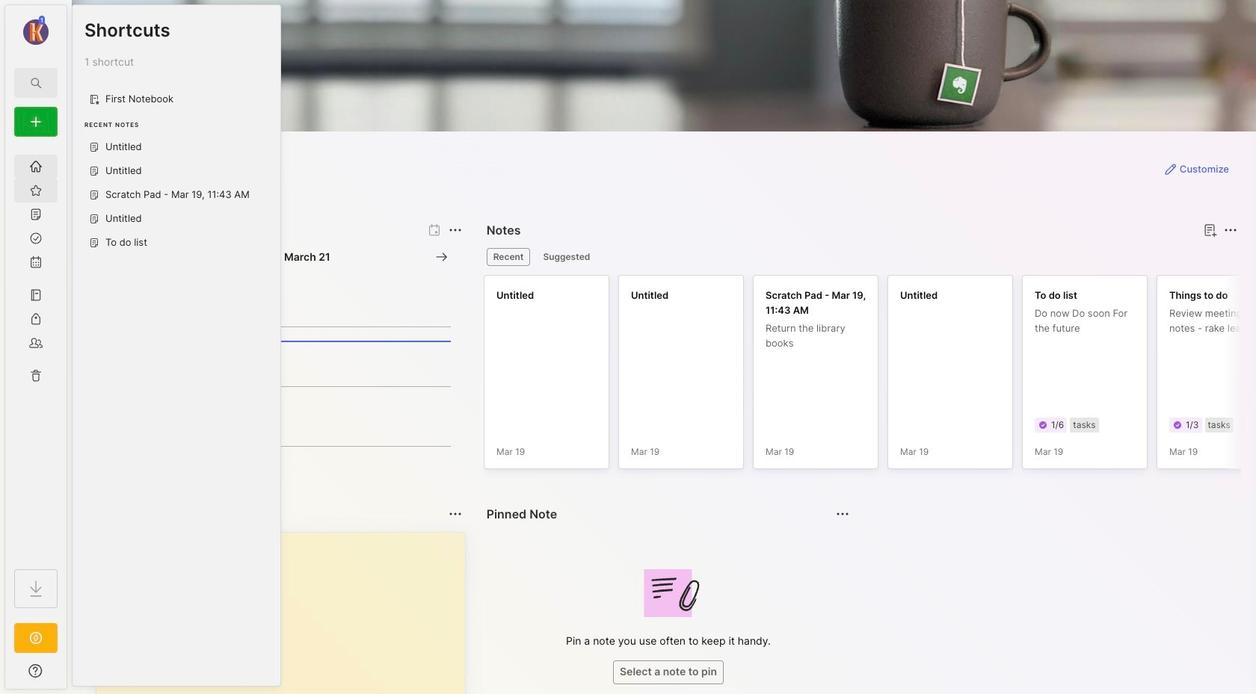 Task type: locate. For each thing, give the bounding box(es) containing it.
upgrade image
[[27, 630, 45, 648]]

main element
[[0, 0, 72, 695]]

1 horizontal spatial tab
[[536, 248, 597, 266]]

row group
[[484, 275, 1256, 479]]

tab list
[[486, 248, 1235, 266]]

0 horizontal spatial tab
[[486, 248, 530, 266]]

click to expand image
[[65, 667, 77, 685]]

edit search image
[[27, 74, 45, 92]]

tab
[[486, 248, 530, 266], [536, 248, 597, 266]]

tree
[[5, 146, 67, 556]]



Task type: vqa. For each thing, say whether or not it's contained in the screenshot.
2nd tab from left
yes



Task type: describe. For each thing, give the bounding box(es) containing it.
home image
[[28, 159, 43, 174]]

2 tab from the left
[[536, 248, 597, 266]]

WHAT'S NEW field
[[5, 659, 67, 683]]

Account field
[[5, 14, 67, 47]]

tree inside main "element"
[[5, 146, 67, 556]]

Start writing… text field
[[108, 533, 464, 695]]

1 tab from the left
[[486, 248, 530, 266]]



